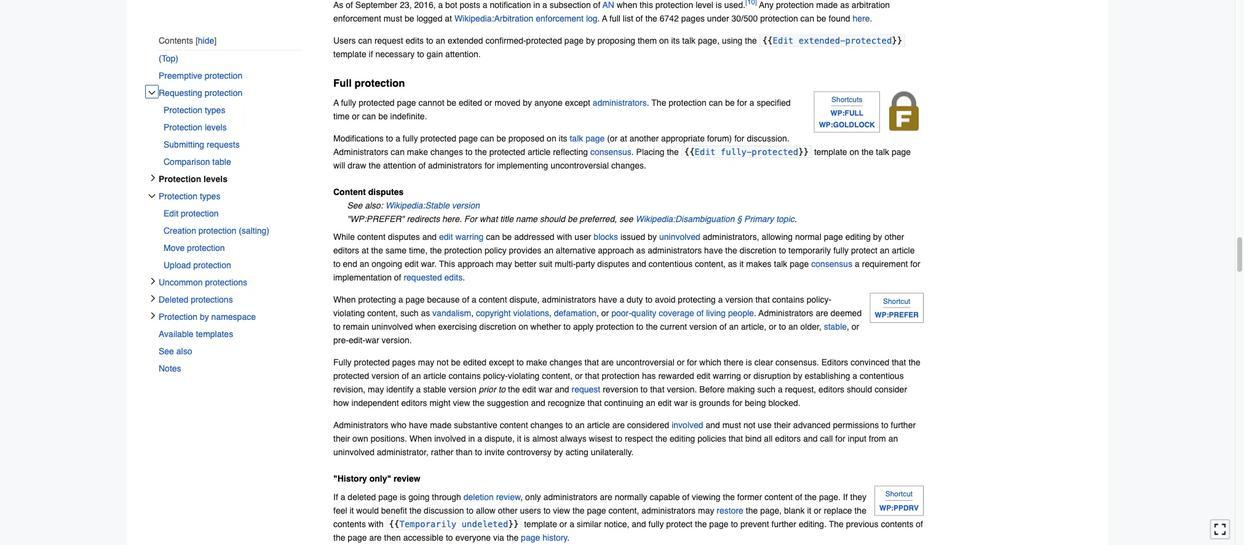 Task type: describe. For each thing, give the bounding box(es) containing it.
must inside the and must not use their advanced permissions to further their own positions. when involved in a dispute, it is almost always wisest to respect the editing policies that bind all editors and call for input from an uninvolved administrator, rather than to invite controversy by acting unilaterally.
[[723, 420, 741, 430]]

from
[[869, 434, 886, 444]]

wikipedia:disambiguation § primary topic link
[[636, 214, 795, 224]]

continuing
[[604, 398, 644, 408]]

administrators down capable
[[642, 505, 696, 515]]

0 horizontal spatial consensus link
[[590, 147, 632, 156]]

defamation
[[554, 308, 597, 318]]

editors inside administrators, allowing normal page editing by other editors at the same time, the protection policy provides an alternative approach as administrators have the discretion to temporarily fully protect an article to end an ongoing edit war. this approach may better suit multi-party disputes and contentious content, as it makes talk page
[[333, 246, 359, 255]]

protection up the 'submitting'
[[164, 122, 202, 132]]

establishing
[[805, 371, 850, 381]]

makes
[[746, 259, 772, 269]]

specified
[[757, 97, 791, 107]]

can up extended-
[[801, 13, 815, 23]]

on inside . administrators are deemed to remain uninvolved when exercising discretion on whether to apply protection to the current version of an article, or to an older,
[[519, 322, 528, 332]]

on inside template on the talk page will draw the attention of administrators for implementing uncontroversial changes.
[[850, 147, 859, 156]]

1 horizontal spatial involved
[[672, 420, 703, 430]]

template or a similar notice, and fully protect the page to prevent further editing. the previous contents of the page are then accessible to everyone via the
[[333, 519, 923, 543]]

moved
[[495, 97, 521, 107]]

protection up upload protection
[[187, 243, 225, 253]]

levels for bottom "protection levels" link
[[204, 174, 228, 184]]

1 protecting from the left
[[358, 295, 396, 305]]

the down former
[[746, 505, 758, 515]]

such inside reversion to that version. before making such a request, editors should consider how independent editors might view the suggestion and recognize that continuing an edit war is grounds for being blocked.
[[758, 385, 776, 394]]

protected down discussion.
[[752, 147, 799, 157]]

note containing shortcuts wp:full wp:goldlock
[[814, 91, 880, 133]]

it inside , only administrators are normally capable of viewing the former content of the page. if they feel it would benefit the discussion to allow other users to view the page content, administrators may
[[350, 505, 354, 515]]

only"
[[370, 474, 391, 484]]

protection inside . administrators are deemed to remain uninvolved when exercising discretion on whether to apply protection to the current version of an article, or to an older,
[[596, 322, 634, 332]]

an up suit
[[544, 246, 554, 255]]

are inside template or a similar notice, and fully protect the page to prevent further editing. the previous contents of the page are then accessible to everyone via the
[[369, 533, 382, 543]]

1 vertical spatial disputes
[[388, 232, 420, 242]]

the down wp:goldlock link
[[862, 147, 874, 156]]

for inside a requirement for implementation of
[[911, 259, 921, 269]]

or left poor- on the bottom of the page
[[601, 308, 609, 318]]

1 horizontal spatial stable
[[824, 322, 847, 332]]

0 vertical spatial warring
[[455, 232, 484, 242]]

page inside users can request edits to an extended confirmed-protected page by proposing them on its talk page, using the {{ edit extended-protected }} template if necessary to gain attention.
[[565, 35, 584, 45]]

a right identify
[[416, 385, 421, 394]]

protected down cannot
[[421, 133, 456, 143]]

on up reflecting
[[547, 133, 557, 143]]

an up always
[[575, 420, 585, 430]]

exercising
[[438, 322, 477, 332]]

0 horizontal spatial edit
[[164, 208, 178, 218]]

normal
[[795, 232, 822, 242]]

fully up time
[[341, 97, 356, 107]]

undeleted
[[462, 519, 508, 529]]

is inside reversion to that version. before making such a request, editors should consider how independent editors might view the suggestion and recognize that continuing an edit war is grounds for being blocked.
[[691, 398, 697, 408]]

fully down indefinite.
[[403, 133, 418, 143]]

content down the "wp:prefer"
[[357, 232, 386, 242]]

extended
[[448, 35, 483, 45]]

requested
[[404, 273, 442, 282]]

are up wisest
[[612, 420, 625, 430]]

are inside . administrators are deemed to remain uninvolved when exercising discretion on whether to apply protection to the current version of an article, or to an older,
[[816, 308, 828, 318]]

disputes inside administrators, allowing normal page editing by other editors at the same time, the protection policy provides an alternative approach as administrators have the discretion to temporarily fully protect an article to end an ongoing edit war. this approach may better suit multi-party disputes and contentious content, as it makes talk page
[[597, 259, 630, 269]]

edited for or
[[459, 97, 482, 107]]

full
[[333, 77, 352, 89]]

to up attention
[[386, 133, 393, 143]]

it inside the and must not use their advanced permissions to further their own positions. when involved in a dispute, it is almost always wisest to respect the editing policies that bind all editors and call for input from an uninvolved administrator, rather than to invite controversy by acting unilaterally.
[[517, 434, 522, 444]]

protected up revision,
[[333, 371, 369, 381]]

. administrators are deemed to remain uninvolved when exercising discretion on whether to apply protection to the current version of an article, or to an older,
[[333, 308, 862, 332]]

here link
[[853, 13, 870, 23]]

to left older,
[[779, 322, 786, 332]]

comparison
[[164, 157, 210, 167]]

or inside . administrators are deemed to remain uninvolved when exercising discretion on whether to apply protection to the current version of an article, or to an older,
[[769, 322, 777, 332]]

a up living
[[718, 295, 723, 305]]

have inside the when protecting a page because of a content dispute, administrators have a duty to avoid protecting a version that contains policy- violating content, such as
[[599, 295, 617, 305]]

(or
[[607, 133, 618, 143]]

page left (or
[[586, 133, 605, 143]]

to right users
[[544, 505, 551, 515]]

to left allow
[[466, 505, 474, 515]]

, up whether
[[549, 308, 552, 318]]

protection down (top) link
[[205, 71, 242, 80]]

of left living
[[697, 308, 704, 318]]

under
[[707, 13, 729, 23]]

move
[[164, 243, 185, 253]]

0 horizontal spatial approach
[[458, 259, 494, 269]]

capable
[[650, 492, 680, 502]]

end
[[343, 259, 357, 269]]

modifications to a fully protected page can be proposed on its talk page
[[333, 133, 605, 143]]

is left going
[[400, 492, 406, 502]]

0 horizontal spatial {{
[[389, 519, 400, 529]]

0 vertical spatial protection types
[[164, 105, 225, 115]]

be up the forum)
[[725, 97, 735, 107]]

for inside reversion to that version. before making such a request, editors should consider how independent editors might view the suggestion and recognize that continuing an edit war is grounds for being blocked.
[[733, 398, 743, 408]]

1 horizontal spatial review
[[496, 492, 521, 502]]

the left 6742
[[646, 13, 657, 23]]

by right moved
[[523, 97, 532, 107]]

1 vertical spatial }}
[[799, 147, 809, 157]]

to left gain
[[417, 49, 424, 59]]

uninvolved link
[[659, 232, 701, 242]]

making
[[727, 385, 755, 394]]

the up similar
[[573, 505, 585, 515]]

disruption
[[754, 371, 791, 381]]

, up exercising
[[471, 308, 474, 318]]

an inside the and must not use their advanced permissions to further their own positions. when involved in a dispute, it is almost always wisest to respect the editing policies that bind all editors and call for input from an uninvolved administrator, rather than to invite controversy by acting unilaterally.
[[889, 434, 898, 444]]

former
[[737, 492, 762, 502]]

levels for "protection levels" link to the top
[[205, 122, 227, 132]]

a inside template or a similar notice, and fully protect the page to prevent further editing. the previous contents of the page are then accessible to everyone via the
[[570, 519, 574, 529]]

protection by namespace
[[159, 312, 256, 322]]

be left indefinite.
[[378, 111, 388, 121]]

for inside (or at another appropriate forum) for discussion. administrators can make changes to the protected article reflecting
[[735, 133, 745, 143]]

made inside any protection made as arbitration enforcement must be logged at
[[816, 0, 838, 10]]

going
[[409, 492, 430, 502]]

to up gain
[[426, 35, 433, 45]]

war inside reversion to that version. before making such a request, editors should consider how independent editors might view the suggestion and recognize that continuing an edit war is grounds for being blocked.
[[674, 398, 688, 408]]

page inside the when protecting a page because of a content dispute, administrators have a duty to avoid protecting a version that contains policy- violating content, such as
[[406, 295, 425, 305]]

to right than
[[475, 447, 482, 457]]

then
[[384, 533, 401, 543]]

to down {{ temporarily undeleted }}
[[446, 533, 453, 543]]

see inside content disputes see also: wikipedia:stable version "wp:prefer" redirects here. for what title name should be preferred, see wikipedia:disambiguation § primary topic .
[[347, 201, 363, 211]]

hide
[[198, 36, 214, 45]]

requirement
[[862, 259, 908, 269]]

for inside '. the protection can be for a specified time or can be indefinite.'
[[737, 97, 747, 107]]

wp:prefer
[[875, 311, 919, 319]]

protection up available
[[159, 312, 197, 322]]

of up blank
[[795, 492, 803, 502]]

to up the pre-
[[333, 322, 341, 332]]

protected down edit-
[[354, 358, 390, 367]]

content down suggestion
[[500, 420, 528, 430]]

because
[[427, 295, 460, 305]]

1 vertical spatial protection types
[[159, 191, 220, 201]]

preemptive protection
[[159, 71, 242, 80]]

protection down any
[[760, 13, 798, 23]]

2 vertical spatial administrators
[[333, 420, 388, 430]]

whether
[[531, 322, 561, 332]]

notes link
[[159, 360, 303, 377]]

administrators up (or
[[593, 97, 647, 107]]

using
[[722, 35, 743, 45]]

}} inside users can request edits to an extended confirmed-protected page by proposing them on its talk page, using the {{ edit extended-protected }} template if necessary to gain attention.
[[892, 35, 903, 46]]

editing.
[[799, 519, 827, 529]]

protection levels for bottom "protection levels" link
[[159, 174, 228, 184]]

2 protecting from the left
[[678, 295, 716, 305]]

. inside consensus . placing the {{ edit fully-protected }}
[[632, 147, 634, 156]]

the inside . administrators are deemed to remain uninvolved when exercising discretion on whether to apply protection to the current version of an article, or to an older,
[[646, 322, 658, 332]]

for inside fully protected pages may not be edited except to make changes that are uncontroversial or for which there is clear consensus. editors convinced that the protected version of an article contains policy-violating content, or that protection has rewarded edit warring or disruption by establishing a contentious revision, may identify a stable version
[[687, 358, 697, 367]]

before
[[700, 385, 725, 394]]

the down viewing
[[695, 519, 707, 529]]

avoid
[[655, 295, 676, 305]]

or inside , or pre-edit-war version.
[[852, 322, 860, 332]]

gold padlock image
[[885, 91, 924, 131]]

involved inside the and must not use their advanced permissions to further their own positions. when involved in a dispute, it is almost always wisest to respect the editing policies that bind all editors and call for input from an uninvolved administrator, rather than to invite controversy by acting unilaterally.
[[434, 434, 466, 444]]

at inside administrators, allowing normal page editing by other editors at the same time, the protection policy provides an alternative approach as administrators have the discretion to temporarily fully protect an article to end an ongoing edit war. this approach may better suit multi-party disputes and contentious content, as it makes talk page
[[362, 246, 369, 255]]

protection down the requesting
[[164, 105, 202, 115]]

may inside administrators, allowing normal page editing by other editors at the same time, the protection policy provides an alternative approach as administrators have the discretion to temporarily fully protect an article to end an ongoing edit war. this approach may better suit multi-party disputes and contentious content, as it makes talk page
[[496, 259, 512, 269]]

1 horizontal spatial consensus link
[[811, 259, 853, 269]]

a inside the and must not use their advanced permissions to further their own positions. when involved in a dispute, it is almost always wisest to respect the editing policies that bind all editors and call for input from an uninvolved administrator, rather than to invite controversy by acting unilaterally.
[[477, 434, 482, 444]]

editing inside administrators, allowing normal page editing by other editors at the same time, the protection policy provides an alternative approach as administrators have the discretion to temporarily fully protect an article to end an ongoing edit war. this approach may better suit multi-party disputes and contentious content, as it makes talk page
[[846, 232, 871, 242]]

fully inside administrators, allowing normal page editing by other editors at the same time, the protection policy provides an alternative approach as administrators have the discretion to temporarily fully protect an article to end an ongoing edit war. this approach may better suit multi-party disputes and contentious content, as it makes talk page
[[834, 246, 849, 255]]

administrators link
[[593, 97, 647, 107]]

page left history
[[521, 533, 540, 543]]

0 vertical spatial protection types link
[[164, 101, 303, 119]]

1 vertical spatial a
[[333, 97, 339, 107]]

be left found
[[817, 13, 827, 23]]

except inside fully protected pages may not be edited except to make changes that are uncontroversial or for which there is clear consensus. editors convinced that the protected version of an article contains policy-violating content, or that protection has rewarded edit warring or disruption by establishing a contentious revision, may identify a stable version
[[489, 358, 514, 367]]

to left the end
[[333, 259, 341, 269]]

an down people
[[729, 322, 739, 332]]

that inside the when protecting a page because of a content dispute, administrators have a duty to avoid protecting a version that contains policy- violating content, such as
[[756, 295, 770, 305]]

that inside the and must not use their advanced permissions to further their own positions. when involved in a dispute, it is almost always wisest to respect the editing policies that bind all editors and call for input from an uninvolved administrator, rather than to invite controversy by acting unilaterally.
[[729, 434, 743, 444]]

wikipedia:arbitration
[[455, 13, 533, 23]]

fullscreen image
[[1214, 523, 1227, 535]]

page inside , only administrators are normally capable of viewing the former content of the page. if they feel it would benefit the discussion to allow other users to view the page content, administrators may
[[587, 505, 606, 515]]

the right draw on the top left of the page
[[369, 160, 381, 170]]

full protection
[[333, 77, 405, 89]]

discretion inside administrators, allowing normal page editing by other editors at the same time, the protection policy provides an alternative approach as administrators have the discretion to temporarily fully protect an article to end an ongoing edit war. this approach may better suit multi-party disputes and contentious content, as it makes talk page
[[740, 246, 777, 255]]

x small image for protection by namespace
[[149, 312, 157, 319]]

administrators inside administrators, allowing normal page editing by other editors at the same time, the protection policy provides an alternative approach as administrators have the discretion to temporarily fully protect an article to end an ongoing edit war. this approach may better suit multi-party disputes and contentious content, as it makes talk page
[[648, 246, 702, 255]]

forum)
[[707, 133, 732, 143]]

edit inside users can request edits to an extended confirmed-protected page by proposing them on its talk page, using the {{ edit extended-protected }} template if necessary to gain attention.
[[773, 35, 794, 46]]

edit inside administrators, allowing normal page editing by other editors at the same time, the protection policy provides an alternative approach as administrators have the discretion to temporarily fully protect an article to end an ongoing edit war. this approach may better suit multi-party disputes and contentious content, as it makes talk page
[[405, 259, 419, 269]]

rather
[[431, 447, 454, 457]]

content disputes see also: wikipedia:stable version "wp:prefer" redirects here. for what title name should be preferred, see wikipedia:disambiguation § primary topic .
[[333, 187, 797, 224]]

temporarily
[[400, 519, 457, 529]]

changes for that
[[550, 358, 582, 367]]

if a deleted page is going through deletion review
[[333, 492, 521, 502]]

people
[[728, 308, 754, 318]]

template for edit fully-protected
[[814, 147, 847, 156]]

at inside (or at another appropriate forum) for discussion. administrators can make changes to the protected article reflecting
[[620, 133, 627, 143]]

policy- inside the when protecting a page because of a content dispute, administrators have a duty to avoid protecting a version that contains policy- violating content, such as
[[807, 295, 832, 305]]

(top) link
[[159, 50, 303, 67]]

a left duty
[[620, 295, 624, 305]]

edit up suggestion
[[522, 385, 536, 394]]

0 vertical spatial uninvolved
[[659, 232, 701, 242]]

changes for to
[[431, 147, 463, 156]]

is inside fully protected pages may not be edited except to make changes that are uncontroversial or for which there is clear consensus. editors convinced that the protected version of an article contains policy-violating content, or that protection has rewarded edit warring or disruption by establishing a contentious revision, may identify a stable version
[[746, 358, 752, 367]]

to down allowing
[[779, 246, 786, 255]]

page right normal
[[824, 232, 843, 242]]

0 vertical spatial except
[[565, 97, 591, 107]]

war.
[[421, 259, 437, 269]]

article up wisest
[[587, 420, 610, 430]]

to down quality
[[636, 322, 644, 332]]

wikipedia:stable
[[385, 201, 450, 211]]

page up benefit
[[378, 492, 398, 502]]

blank
[[784, 505, 805, 515]]

article,
[[741, 322, 767, 332]]

the inside users can request edits to an extended confirmed-protected page by proposing them on its talk page, using the {{ edit extended-protected }} template if necessary to gain attention.
[[745, 35, 757, 45]]

1 horizontal spatial a
[[602, 13, 607, 23]]

0 vertical spatial types
[[205, 105, 225, 115]]

dispute, inside the and must not use their advanced permissions to further their own positions. when involved in a dispute, it is almost always wisest to respect the editing policies that bind all editors and call for input from an uninvolved administrator, rather than to invite controversy by acting unilaterally.
[[485, 434, 515, 444]]

a up copyright
[[472, 295, 477, 305]]

protection down preemptive protection link
[[205, 88, 242, 98]]

and inside reversion to that version. before making such a request, editors should consider how independent editors might view the suggestion and recognize that continuing an edit war is grounds for being blocked.
[[531, 398, 545, 408]]

by right the issued on the top
[[648, 232, 657, 242]]

make for to
[[526, 358, 547, 367]]

the up ongoing
[[371, 246, 383, 255]]

request,
[[785, 385, 816, 394]]

content, inside the when protecting a page because of a content dispute, administrators have a duty to avoid protecting a version that contains policy- violating content, such as
[[367, 308, 398, 318]]

protect inside template or a similar notice, and fully protect the page to prevent further editing. the previous contents of the page are then accessible to everyone via the
[[666, 519, 693, 529]]

editors inside the and must not use their advanced permissions to further their own positions. when involved in a dispute, it is almost always wisest to respect the editing policies that bind all editors and call for input from an uninvolved administrator, rather than to invite controversy by acting unilaterally.
[[775, 434, 801, 444]]

the left page.
[[805, 492, 817, 502]]

can inside users can request edits to an extended confirmed-protected page by proposing them on its talk page, using the {{ edit extended-protected }} template if necessary to gain attention.
[[358, 35, 372, 45]]

bind
[[746, 434, 762, 444]]

2 vertical spatial }}
[[508, 519, 519, 529]]

by inside administrators, allowing normal page editing by other editors at the same time, the protection policy provides an alternative approach as administrators have the discretion to temporarily fully protect an article to end an ongoing edit war. this approach may better suit multi-party disputes and contentious content, as it makes talk page
[[873, 232, 882, 242]]

protected down here 'link' at the right top of the page
[[846, 35, 892, 46]]

be inside fully protected pages may not be edited except to make changes that are uncontroversial or for which there is clear consensus. editors convinced that the protected version of an article contains policy-violating content, or that protection has rewarded edit warring or disruption by establishing a contentious revision, may identify a stable version
[[451, 358, 461, 367]]

similar
[[577, 519, 602, 529]]

a up feel
[[341, 492, 345, 502]]

an up implementation
[[360, 259, 369, 269]]

vandalism
[[433, 308, 471, 318]]

the inside consensus . placing the {{ edit fully-protected }}
[[667, 147, 679, 156]]

shortcut for shortcut wp:prefer
[[883, 297, 911, 305]]

blocked.
[[769, 398, 801, 408]]

be inside content disputes see also: wikipedia:stable version "wp:prefer" redirects here. for what title name should be preferred, see wikipedia:disambiguation § primary topic .
[[568, 214, 577, 224]]

and down advanced
[[803, 434, 818, 444]]

edit-
[[349, 335, 365, 345]]

submitting requests link
[[164, 136, 303, 153]]

the up previous
[[855, 505, 867, 515]]

page.
[[819, 492, 841, 502]]

pages inside fully protected pages may not be edited except to make changes that are uncontroversial or for which there is clear consensus. editors convinced that the protected version of an article contains policy-violating content, or that protection has rewarded edit warring or disruption by establishing a contentious revision, may identify a stable version
[[392, 358, 416, 367]]

protection down edit protection link on the top
[[199, 226, 236, 236]]

wikipedia:stable version link
[[385, 201, 480, 211]]

content inside the when protecting a page because of a content dispute, administrators have a duty to avoid protecting a version that contains policy- violating content, such as
[[479, 295, 507, 305]]

protection up 'creation protection (salting)'
[[181, 208, 219, 218]]

1 horizontal spatial edit
[[695, 147, 716, 157]]

version inside the when protecting a page because of a content dispute, administrators have a duty to avoid protecting a version that contains policy- violating content, such as
[[725, 295, 753, 305]]

be right cannot
[[447, 97, 456, 107]]

history
[[543, 533, 568, 543]]

should inside reversion to that version. before making such a request, editors should consider how independent editors might view the suggestion and recognize that continuing an edit war is grounds for being blocked.
[[847, 385, 872, 394]]

alternative
[[556, 246, 596, 255]]

blocks
[[594, 232, 618, 242]]

0 vertical spatial approach
[[598, 246, 634, 255]]

may down when
[[418, 358, 434, 367]]

and must not use their advanced permissions to further their own positions. when involved in a dispute, it is almost always wisest to respect the editing policies that bind all editors and call for input from an uninvolved administrator, rather than to invite controversy by acting unilaterally.
[[333, 420, 916, 457]]

a down indefinite.
[[396, 133, 400, 143]]

dispute, inside the when protecting a page because of a content dispute, administrators have a duty to avoid protecting a version that contains policy- violating content, such as
[[510, 295, 540, 305]]

when inside the when protecting a page because of a content dispute, administrators have a duty to avoid protecting a version that contains policy- violating content, such as
[[333, 295, 356, 305]]

by inside protection by namespace link
[[200, 312, 209, 322]]

wisest
[[589, 434, 613, 444]]

to inside the when protecting a page because of a content dispute, administrators have a duty to avoid protecting a version that contains policy- violating content, such as
[[646, 295, 653, 305]]

1 horizontal spatial request
[[572, 385, 601, 394]]

violating inside fully protected pages may not be edited except to make changes that are uncontroversial or for which there is clear consensus. editors convinced that the protected version of an article contains policy-violating content, or that protection has rewarded edit warring or disruption by establishing a contentious revision, may identify a stable version
[[508, 371, 540, 381]]

. inside '. the protection can be for a specified time or can be indefinite.'
[[647, 97, 649, 107]]

any protection made as arbitration enforcement must be logged at
[[333, 0, 890, 23]]

of inside template on the talk page will draw the attention of administrators for implementing uncontroversial changes.
[[419, 160, 426, 170]]

for inside template on the talk page will draw the attention of administrators for implementing uncontroversial changes.
[[485, 160, 495, 170]]

uninvolved inside the and must not use their advanced permissions to further their own positions. when involved in a dispute, it is almost always wisest to respect the editing policies that bind all editors and call for input from an uninvolved administrator, rather than to invite controversy by acting unilaterally.
[[333, 447, 375, 457]]

1 if from the left
[[333, 492, 338, 502]]

and up recognize on the left bottom
[[555, 385, 569, 394]]

an left older,
[[789, 322, 798, 332]]

of inside the when protecting a page because of a content dispute, administrators have a duty to avoid protecting a version that contains policy- violating content, such as
[[462, 295, 469, 305]]

can up the policy
[[486, 232, 500, 242]]

war for edit
[[539, 385, 553, 394]]

comparison table link
[[164, 153, 303, 170]]

0 vertical spatial review
[[394, 474, 421, 484]]

respect
[[625, 434, 653, 444]]

and up time,
[[422, 232, 437, 242]]

{{ temporarily undeleted }}
[[389, 519, 519, 529]]

or up making
[[744, 371, 751, 381]]

edit down the 'here.'
[[439, 232, 453, 242]]

administrators inside . administrators are deemed to remain uninvolved when exercising discretion on whether to apply protection to the current version of an article, or to an older,
[[759, 308, 814, 318]]

prior
[[479, 385, 496, 394]]

vandalism link
[[433, 308, 471, 318]]

1 horizontal spatial pages
[[681, 13, 705, 23]]

the down going
[[410, 505, 421, 515]]

be up the policy
[[502, 232, 512, 242]]

administrators, allowing normal page editing by other editors at the same time, the protection policy provides an alternative approach as administrators have the discretion to temporarily fully protect an article to end an ongoing edit war. this approach may better suit multi-party disputes and contentious content, as it makes talk page
[[333, 232, 915, 269]]

1 horizontal spatial with
[[557, 232, 572, 242]]

or up request link
[[575, 371, 583, 381]]

1 horizontal spatial edits
[[444, 273, 463, 282]]

administrators up similar
[[544, 492, 598, 502]]

1 vertical spatial {{
[[684, 147, 695, 157]]

x small image for protection levels
[[149, 174, 157, 181]]

wp:goldlock
[[819, 121, 875, 129]]

the inside reversion to that version. before making such a request, editors should consider how independent editors might view the suggestion and recognize that continuing an edit war is grounds for being blocked.
[[473, 398, 485, 408]]

note containing shortcut wp:ppdrv
[[875, 486, 924, 516]]

0 vertical spatial protection levels link
[[164, 119, 303, 136]]

apply
[[573, 322, 594, 332]]

the inside the and must not use their advanced permissions to further their own positions. when involved in a dispute, it is almost always wisest to respect the editing policies that bind all editors and call for input from an uninvolved administrator, rather than to invite controversy by acting unilaterally.
[[656, 434, 668, 444]]

30/500
[[732, 13, 758, 23]]

page down the restore
[[709, 519, 729, 529]]

the down administrators,
[[725, 246, 737, 255]]

title
[[500, 214, 514, 224]]

topic
[[776, 214, 795, 224]]

an inside users can request edits to an extended confirmed-protected page by proposing them on its talk page, using the {{ edit extended-protected }} template if necessary to gain attention.
[[436, 35, 445, 45]]

can down a fully protected page cannot be edited or moved by anyone except administrators
[[480, 133, 494, 143]]

for
[[464, 214, 477, 224]]

template inside users can request edits to an extended confirmed-protected page by proposing them on its talk page, using the {{ edit extended-protected }} template if necessary to gain attention.
[[333, 49, 366, 59]]



Task type: vqa. For each thing, say whether or not it's contained in the screenshot.
The complex's tower on Lafayette Avenue image
no



Task type: locate. For each thing, give the bounding box(es) containing it.
not inside the and must not use their advanced permissions to further their own positions. when involved in a dispute, it is almost always wisest to respect the editing policies that bind all editors and call for input from an uninvolved administrator, rather than to invite controversy by acting unilaterally.
[[744, 420, 756, 430]]

permissions
[[833, 420, 879, 430]]

considered
[[627, 420, 669, 430]]

or up history
[[560, 519, 567, 529]]

1 vertical spatial template
[[814, 147, 847, 156]]

page down temporarily
[[790, 259, 809, 269]]

confirmed-
[[486, 35, 526, 45]]

arbitration
[[852, 0, 890, 10]]

shortcut inside shortcut wp:prefer
[[883, 297, 911, 305]]

editors
[[333, 246, 359, 255], [819, 385, 845, 394], [401, 398, 427, 408], [775, 434, 801, 444]]

protecting
[[358, 295, 396, 305], [678, 295, 716, 305]]

or up rewarded
[[677, 358, 685, 367]]

protection levels link
[[164, 119, 303, 136], [159, 170, 311, 188]]

necessary
[[376, 49, 415, 59]]

unilaterally.
[[591, 447, 634, 457]]

prior to the edit war and request
[[479, 385, 601, 394]]

proposed
[[509, 133, 545, 143]]

article
[[528, 147, 551, 156], [892, 246, 915, 255], [423, 371, 446, 381], [587, 420, 610, 430]]

always
[[560, 434, 587, 444]]

be inside any protection made as arbitration enforcement must be logged at
[[405, 13, 414, 23]]

changes
[[431, 147, 463, 156], [550, 358, 582, 367], [531, 420, 563, 430]]

other inside , only administrators are normally capable of viewing the former content of the page. if they feel it would benefit the discussion to allow other users to view the page content, administrators may
[[498, 505, 518, 515]]

consider
[[875, 385, 907, 394]]

page up indefinite.
[[397, 97, 416, 107]]

reversion to that version. before making such a request, editors should consider how independent editors might view the suggestion and recognize that continuing an edit war is grounds for being blocked.
[[333, 385, 907, 408]]

0 vertical spatial shortcut
[[883, 297, 911, 305]]

protected down full protection
[[359, 97, 395, 107]]

as up when
[[421, 308, 430, 318]]

editing inside the and must not use their advanced permissions to further their own positions. when involved in a dispute, it is almost always wisest to respect the editing policies that bind all editors and call for input from an uninvolved administrator, rather than to invite controversy by acting unilaterally.
[[670, 434, 695, 444]]

1 vertical spatial their
[[333, 434, 350, 444]]

article up might
[[423, 371, 446, 381]]

2 horizontal spatial war
[[674, 398, 688, 408]]

administrators,
[[703, 232, 759, 242]]

article inside fully protected pages may not be edited except to make changes that are uncontroversial or for which there is clear consensus. editors convinced that the protected version of an article contains policy-violating content, or that protection has rewarded edit warring or disruption by establishing a contentious revision, may identify a stable version
[[423, 371, 446, 381]]

an inside reversion to that version. before making such a request, editors should consider how independent editors might view the suggestion and recognize that continuing an edit war is grounds for being blocked.
[[646, 398, 656, 408]]

version.
[[382, 335, 412, 345], [667, 385, 697, 394]]

0 horizontal spatial made
[[430, 420, 452, 430]]

shortcut wp:prefer
[[875, 297, 919, 319]]

1 vertical spatial war
[[539, 385, 553, 394]]

not down exercising
[[437, 358, 449, 367]]

enforcement inside any protection made as arbitration enforcement must be logged at
[[333, 13, 381, 23]]

it inside the page, blank it or replace the contents with
[[807, 505, 812, 515]]

0 vertical spatial request
[[375, 35, 403, 45]]

1 horizontal spatial other
[[885, 232, 905, 242]]

enforcement left log
[[536, 13, 584, 23]]

violating
[[333, 308, 365, 318], [508, 371, 540, 381]]

2 horizontal spatial at
[[620, 133, 627, 143]]

templates
[[196, 329, 233, 339]]

note containing "wp:prefer" redirects here. for what title name should be preferred, see
[[333, 212, 924, 226]]

warring down for
[[455, 232, 484, 242]]

make for can
[[407, 147, 428, 156]]

can up the if
[[358, 35, 372, 45]]

benefit
[[381, 505, 407, 515]]

for inside the and must not use their advanced permissions to further their own positions. when involved in a dispute, it is almost always wisest to respect the editing policies that bind all editors and call for input from an uninvolved administrator, rather than to invite controversy by acting unilaterally.
[[836, 434, 846, 444]]

administrators inside the when protecting a page because of a content dispute, administrators have a duty to avoid protecting a version that contains policy- violating content, such as
[[542, 295, 596, 305]]

protection levels for "protection levels" link to the top
[[164, 122, 227, 132]]

editors down establishing
[[819, 385, 845, 394]]

war for edit-
[[365, 335, 379, 345]]

should inside content disputes see also: wikipedia:stable version "wp:prefer" redirects here. for what title name should be preferred, see wikipedia:disambiguation § primary topic .
[[540, 214, 565, 224]]

0 vertical spatial consensus link
[[590, 147, 632, 156]]

1 horizontal spatial page,
[[760, 505, 782, 515]]

violations
[[513, 308, 549, 318]]

consensus for consensus . placing the {{ edit fully-protected }}
[[590, 147, 632, 156]]

x small image for uncommon protections
[[149, 277, 157, 285]]

editors down identify
[[401, 398, 427, 408]]

approach
[[598, 246, 634, 255], [458, 259, 494, 269]]

1 vertical spatial view
[[553, 505, 570, 515]]

x small image
[[148, 89, 156, 96], [149, 277, 157, 285], [149, 295, 157, 302]]

0 vertical spatial disputes
[[368, 187, 404, 197]]

1 vertical spatial edited
[[463, 358, 487, 367]]

be left logged
[[405, 13, 414, 23]]

x small image
[[149, 174, 157, 181], [148, 192, 156, 200], [149, 312, 157, 319]]

of left viewing
[[682, 492, 690, 502]]

1 vertical spatial with
[[368, 519, 384, 529]]

with up alternative
[[557, 232, 572, 242]]

their right the "use"
[[774, 420, 791, 430]]

pages
[[681, 13, 705, 23], [392, 358, 416, 367]]

by down log
[[586, 35, 595, 45]]

article up the 'requirement'
[[892, 246, 915, 255]]

0 horizontal spatial stable
[[423, 385, 446, 394]]

view
[[453, 398, 470, 408], [553, 505, 570, 515]]

0 horizontal spatial edits
[[406, 35, 424, 45]]

2 contents from the left
[[881, 519, 914, 529]]

1 vertical spatial at
[[620, 133, 627, 143]]

1 horizontal spatial when
[[410, 434, 432, 444]]

{{
[[763, 35, 773, 46], [684, 147, 695, 157], [389, 519, 400, 529]]

of inside fully protected pages may not be edited except to make changes that are uncontroversial or for which there is clear consensus. editors convinced that the protected version of an article contains policy-violating content, or that protection has rewarded edit warring or disruption by establishing a contentious revision, may identify a stable version
[[402, 371, 409, 381]]

0 vertical spatial dispute,
[[510, 295, 540, 305]]

or inside template or a similar notice, and fully protect the page to prevent further editing. the previous contents of the page are then accessible to everyone via the
[[560, 519, 567, 529]]

shortcut up wp:ppdrv
[[886, 490, 913, 498]]

page down would at the bottom left of page
[[348, 533, 367, 543]]

a up time
[[333, 97, 339, 107]]

requesting
[[159, 88, 202, 98]]

edits inside users can request edits to an extended confirmed-protected page by proposing them on its talk page, using the {{ edit extended-protected }} template if necessary to gain attention.
[[406, 35, 424, 45]]

0 vertical spatial edit
[[773, 35, 794, 46]]

of inside template or a similar notice, and fully protect the page to prevent further editing. the previous contents of the page are then accessible to everyone via the
[[916, 519, 923, 529]]

shortcut link up wp:ppdrv
[[886, 490, 913, 498]]

page inside template on the talk page will draw the attention of administrators for implementing uncontroversial changes.
[[892, 147, 911, 156]]

1 vertical spatial stable
[[423, 385, 446, 394]]

talk page link
[[570, 133, 605, 143]]

uninvolved inside . administrators are deemed to remain uninvolved when exercising discretion on whether to apply protection to the current version of an article, or to an older,
[[372, 322, 413, 332]]

1 vertical spatial except
[[489, 358, 514, 367]]

as up found
[[840, 0, 849, 10]]

be
[[405, 13, 414, 23], [817, 13, 827, 23], [447, 97, 456, 107], [725, 97, 735, 107], [378, 111, 388, 121], [497, 133, 506, 143], [568, 214, 577, 224], [502, 232, 512, 242], [451, 358, 461, 367]]

fully inside template or a similar notice, and fully protect the page to prevent further editing. the previous contents of the page are then accessible to everyone via the
[[649, 519, 664, 529]]

protection inside administrators, allowing normal page editing by other editors at the same time, the protection policy provides an alternative approach as administrators have the discretion to temporarily fully protect an article to end an ongoing edit war. this approach may better suit multi-party disputes and contentious content, as it makes talk page
[[444, 246, 482, 255]]

1 vertical spatial editing
[[670, 434, 695, 444]]

. inside content disputes see also: wikipedia:stable version "wp:prefer" redirects here. for what title name should be preferred, see wikipedia:disambiguation § primary topic .
[[795, 214, 797, 224]]

wikipedia:disambiguation
[[636, 214, 735, 224]]

0 vertical spatial editing
[[846, 232, 871, 242]]

content,
[[695, 259, 726, 269], [367, 308, 398, 318], [542, 371, 573, 381], [609, 505, 639, 515]]

with down would at the bottom left of page
[[368, 519, 384, 529]]

template down users on the top of the page
[[333, 49, 366, 59]]

0 vertical spatial protection levels
[[164, 122, 227, 132]]

{{ right the using
[[763, 35, 773, 46]]

protections for deleted protections
[[191, 295, 233, 304]]

a inside '. the protection can be for a specified time or can be indefinite.'
[[750, 97, 755, 107]]

shortcuts link
[[832, 96, 863, 104]]

may up independent
[[368, 385, 384, 394]]

edit inside fully protected pages may not be edited except to make changes that are uncontroversial or for which there is clear consensus. editors convinced that the protected version of an article contains policy-violating content, or that protection has rewarded edit warring or disruption by establishing a contentious revision, may identify a stable version
[[697, 371, 711, 381]]

0 horizontal spatial pages
[[392, 358, 416, 367]]

6742
[[660, 13, 679, 23]]

or inside the page, blank it or replace the contents with
[[814, 505, 822, 515]]

users can request edits to an extended confirmed-protected page by proposing them on its talk page, using the {{ edit extended-protected }} template if necessary to gain attention.
[[333, 35, 903, 59]]

policy- up prior
[[483, 371, 508, 381]]

version inside . administrators are deemed to remain uninvolved when exercising discretion on whether to apply protection to the current version of an article, or to an older,
[[690, 322, 717, 332]]

1 enforcement from the left
[[333, 13, 381, 23]]

1 vertical spatial made
[[430, 420, 452, 430]]

provides
[[509, 246, 542, 255]]

violating up remain on the left of page
[[333, 308, 365, 318]]

protection levels link up requests at the left top of the page
[[164, 119, 303, 136]]

x small image for protection types
[[148, 192, 156, 200]]

§ primary
[[737, 214, 774, 224]]

use
[[758, 420, 772, 430]]

0 horizontal spatial enforcement
[[333, 13, 381, 23]]

policy-
[[807, 295, 832, 305], [483, 371, 508, 381]]

protecting up poor-quality coverage of living people link
[[678, 295, 716, 305]]

consensus inside consensus . placing the {{ edit fully-protected }}
[[590, 147, 632, 156]]

article inside (or at another appropriate forum) for discussion. administrators can make changes to the protected article reflecting
[[528, 147, 551, 156]]

0 vertical spatial other
[[885, 232, 905, 242]]

also:
[[365, 201, 383, 211]]

anyone
[[534, 97, 563, 107]]

coverage
[[659, 308, 694, 318]]

content, up notice,
[[609, 505, 639, 515]]

0 horizontal spatial its
[[559, 133, 568, 143]]

war up involved link
[[674, 398, 688, 408]]

table
[[212, 157, 231, 167]]

on right the them in the top of the page
[[659, 35, 669, 45]]

rewarded
[[658, 371, 694, 381]]

1 vertical spatial types
[[200, 191, 220, 201]]

there
[[724, 358, 744, 367]]

protection down comparison on the top left
[[159, 174, 201, 184]]

0 horizontal spatial have
[[409, 420, 428, 430]]

which
[[700, 358, 722, 367]]

0 horizontal spatial warring
[[455, 232, 484, 242]]

discretion up makes
[[740, 246, 777, 255]]

edit extended-protected link
[[773, 35, 892, 46]]

1 vertical spatial protection levels link
[[159, 170, 311, 188]]

0 vertical spatial must
[[384, 13, 402, 23]]

0 horizontal spatial version.
[[382, 335, 412, 345]]

{{ inside users can request edits to an extended confirmed-protected page by proposing them on its talk page, using the {{ edit extended-protected }} template if necessary to gain attention.
[[763, 35, 773, 46]]

talk down 'wikipedia:arbitration enforcement log . a full list of the 6742 pages under 30/500 protection can be found here .'
[[682, 35, 696, 45]]

are up older,
[[816, 308, 828, 318]]

edit
[[773, 35, 794, 46], [695, 147, 716, 157], [164, 208, 178, 218]]

2 vertical spatial have
[[409, 420, 428, 430]]

1 contents from the left
[[333, 519, 366, 529]]

1 vertical spatial version.
[[667, 385, 697, 394]]

are inside fully protected pages may not be edited except to make changes that are uncontroversial or for which there is clear consensus. editors convinced that the protected version of an article contains policy-violating content, or that protection has rewarded edit warring or disruption by establishing a contentious revision, may identify a stable version
[[601, 358, 614, 367]]

edit down the forum)
[[695, 147, 716, 157]]

its inside users can request edits to an extended confirmed-protected page by proposing them on its talk page, using the {{ edit extended-protected }} template if necessary to gain attention.
[[671, 35, 680, 45]]

0 vertical spatial template
[[333, 49, 366, 59]]

administrators up defamation on the left of the page
[[542, 295, 596, 305]]

content up blank
[[765, 492, 793, 502]]

protection inside '. the protection can be for a specified time or can be indefinite.'
[[669, 97, 707, 107]]

protection levels up submitting requests
[[164, 122, 227, 132]]

stable inside fully protected pages may not be edited except to make changes that are uncontroversial or for which there is clear consensus. editors convinced that the protected version of an article contains policy-violating content, or that protection has rewarded edit warring or disruption by establishing a contentious revision, may identify a stable version
[[423, 385, 446, 394]]

review
[[394, 474, 421, 484], [496, 492, 521, 502]]

x small image for requesting protection
[[148, 89, 156, 96]]

1 vertical spatial contains
[[449, 371, 481, 381]]

when inside the and must not use their advanced permissions to further their own positions. when involved in a dispute, it is almost always wisest to respect the editing policies that bind all editors and call for input from an uninvolved administrator, rather than to invite controversy by acting unilaterally.
[[410, 434, 432, 444]]

they
[[850, 492, 867, 502]]

2 vertical spatial changes
[[531, 420, 563, 430]]

stable up might
[[423, 385, 446, 394]]

should up addressed at top
[[540, 214, 565, 224]]

consensus for consensus
[[811, 259, 853, 269]]

the down feel
[[333, 533, 345, 543]]

1 horizontal spatial consensus
[[811, 259, 853, 269]]

may inside , only administrators are normally capable of viewing the former content of the page. if they feel it would benefit the discussion to allow other users to view the page content, administrators may
[[698, 505, 714, 515]]

view inside reversion to that version. before making such a request, editors should consider how independent editors might view the suggestion and recognize that continuing an edit war is grounds for being blocked.
[[453, 398, 470, 408]]

protections for uncommon protections
[[205, 277, 247, 287]]

, inside , only administrators are normally capable of viewing the former content of the page. if they feel it would benefit the discussion to allow other users to view the page content, administrators may
[[521, 492, 523, 502]]

1 vertical spatial not
[[744, 420, 756, 430]]

page, left the using
[[698, 35, 720, 45]]

allow
[[476, 505, 496, 515]]

edits down the this
[[444, 273, 463, 282]]

1 horizontal spatial }}
[[799, 147, 809, 157]]

uncommon
[[159, 277, 203, 287]]

protection by namespace link
[[159, 308, 303, 325]]

disputes up same
[[388, 232, 420, 242]]

0 horizontal spatial make
[[407, 147, 428, 156]]

content, inside administrators, allowing normal page editing by other editors at the same time, the protection policy provides an alternative approach as administrators have the discretion to temporarily fully protect an article to end an ongoing edit war. this approach may better suit multi-party disputes and contentious content, as it makes talk page
[[695, 259, 726, 269]]

restore link
[[717, 505, 744, 515]]

levels up requests at the left top of the page
[[205, 122, 227, 132]]

1 horizontal spatial war
[[539, 385, 553, 394]]

quality
[[632, 308, 657, 318]]

contentious inside fully protected pages may not be edited except to make changes that are uncontroversial or for which there is clear consensus. editors convinced that the protected version of an article contains policy-violating content, or that protection has rewarded edit warring or disruption by establishing a contentious revision, may identify a stable version
[[860, 371, 904, 381]]

0 vertical spatial not
[[437, 358, 449, 367]]

1 horizontal spatial its
[[671, 35, 680, 45]]

for left which
[[687, 358, 697, 367]]

0 horizontal spatial contentious
[[649, 259, 693, 269]]

0 vertical spatial {{
[[763, 35, 773, 46]]

full
[[610, 13, 621, 23]]

content
[[357, 232, 386, 242], [479, 295, 507, 305], [500, 420, 528, 430], [765, 492, 793, 502]]

of inside . administrators are deemed to remain uninvolved when exercising discretion on whether to apply protection to the current version of an article, or to an older,
[[720, 322, 727, 332]]

1 vertical spatial have
[[599, 295, 617, 305]]

or inside '. the protection can be for a specified time or can be indefinite.'
[[352, 111, 360, 121]]

2 vertical spatial x small image
[[149, 295, 157, 302]]

or left moved
[[485, 97, 492, 107]]

0 vertical spatial }}
[[892, 35, 903, 46]]

0 vertical spatial their
[[774, 420, 791, 430]]

an up the 'requirement'
[[880, 246, 890, 255]]

on down violations at the bottom left
[[519, 322, 528, 332]]

edit inside reversion to that version. before making such a request, editors should consider how independent editors might view the suggestion and recognize that continuing an edit war is grounds for being blocked.
[[658, 398, 672, 408]]

uncommon protections
[[159, 277, 247, 287]]

move protection link
[[164, 239, 303, 256]]

must inside any protection made as arbitration enforcement must be logged at
[[384, 13, 402, 23]]

copyright violations link
[[476, 308, 549, 318]]

can inside (or at another appropriate forum) for discussion. administrators can make changes to the protected article reflecting
[[391, 147, 405, 156]]

to inside (or at another appropriate forum) for discussion. administrators can make changes to the protected article reflecting
[[466, 147, 473, 156]]

0 vertical spatial pages
[[681, 13, 705, 23]]

restore
[[717, 505, 744, 515]]

2 if from the left
[[843, 492, 848, 502]]

note
[[814, 91, 880, 133], [333, 199, 924, 212], [333, 212, 924, 226], [870, 293, 924, 323], [875, 486, 924, 516]]

with inside the page, blank it or replace the contents with
[[368, 519, 384, 529]]

content inside , only administrators are normally capable of viewing the former content of the page. if they feel it would benefit the discussion to allow other users to view the page content, administrators may
[[765, 492, 793, 502]]

edited for except
[[463, 358, 487, 367]]

1 vertical spatial page,
[[760, 505, 782, 515]]

0 vertical spatial with
[[557, 232, 572, 242]]

1 vertical spatial protection types link
[[159, 188, 303, 205]]

violating inside the when protecting a page because of a content dispute, administrators have a duty to avoid protecting a version that contains policy- violating content, such as
[[333, 308, 365, 318]]

are inside , only administrators are normally capable of viewing the former content of the page. if they feel it would benefit the discussion to allow other users to view the page content, administrators may
[[600, 492, 613, 502]]

list
[[623, 13, 634, 23]]

talk inside users can request edits to an extended confirmed-protected page by proposing them on its talk page, using the {{ edit extended-protected }} template if necessary to gain attention.
[[682, 35, 696, 45]]

independent
[[352, 398, 399, 408]]

dispute, up violations at the bottom left
[[510, 295, 540, 305]]

0 horizontal spatial other
[[498, 505, 518, 515]]

page down a fully protected page cannot be edited or moved by anyone except administrators
[[459, 133, 478, 143]]

shortcut for shortcut wp:ppdrv
[[886, 490, 913, 498]]

0 horizontal spatial policy-
[[483, 371, 508, 381]]

request inside users can request edits to an extended confirmed-protected page by proposing them on its talk page, using the {{ edit extended-protected }} template if necessary to gain attention.
[[375, 35, 403, 45]]

at inside any protection made as arbitration enforcement must be logged at
[[445, 13, 452, 23]]

uncontroversial for are
[[616, 358, 675, 367]]

2 vertical spatial uninvolved
[[333, 447, 375, 457]]

1 vertical spatial uninvolved
[[372, 322, 413, 332]]

0 horizontal spatial their
[[333, 434, 350, 444]]

and inside administrators, allowing normal page editing by other editors at the same time, the protection policy provides an alternative approach as administrators have the discretion to temporarily fully protect an article to end an ongoing edit war. this approach may better suit multi-party disputes and contentious content, as it makes talk page
[[632, 259, 646, 269]]

the right the using
[[745, 35, 757, 45]]

1 horizontal spatial contains
[[772, 295, 804, 305]]

2 horizontal spatial edit
[[773, 35, 794, 46]]

see down content
[[347, 201, 363, 211]]

pages right 6742
[[681, 13, 705, 23]]

shortcut wp:ppdrv
[[880, 490, 919, 512]]

note containing shortcut wp:prefer
[[870, 293, 924, 323]]

disputes inside content disputes see also: wikipedia:stable version "wp:prefer" redirects here. for what title name should be preferred, see wikipedia:disambiguation § primary topic .
[[368, 187, 404, 197]]

version up for
[[452, 201, 480, 211]]

0 vertical spatial uncontroversial
[[551, 160, 609, 170]]

protection inside fully protected pages may not be edited except to make changes that are uncontroversial or for which there is clear consensus. editors convinced that the protected version of an article contains policy-violating content, or that protection has rewarded edit warring or disruption by establishing a contentious revision, may identify a stable version
[[602, 371, 640, 381]]

for left specified
[[737, 97, 747, 107]]

a up blocked.
[[778, 385, 783, 394]]

1 horizontal spatial if
[[843, 492, 848, 502]]

protection up appropriate
[[669, 97, 707, 107]]

of up vandalism link
[[462, 295, 469, 305]]

multi-
[[555, 259, 576, 269]]

contents inside the page, blank it or replace the contents with
[[333, 519, 366, 529]]

1 vertical spatial changes
[[550, 358, 582, 367]]

contents inside template or a similar notice, and fully protect the page to prevent further editing. the previous contents of the page are then accessible to everyone via the
[[881, 519, 914, 529]]

0 vertical spatial the
[[652, 97, 666, 107]]

creation protection (salting) link
[[164, 222, 303, 239]]

not inside fully protected pages may not be edited except to make changes that are uncontroversial or for which there is clear consensus. editors convinced that the protected version of an article contains policy-violating content, or that protection has rewarded edit warring or disruption by establishing a contentious revision, may identify a stable version
[[437, 358, 449, 367]]

a down ongoing
[[399, 295, 403, 305]]

when
[[333, 295, 356, 305], [410, 434, 432, 444]]

page, inside the page, blank it or replace the contents with
[[760, 505, 782, 515]]

for
[[737, 97, 747, 107], [735, 133, 745, 143], [485, 160, 495, 170], [911, 259, 921, 269], [687, 358, 697, 367], [733, 398, 743, 408], [836, 434, 846, 444]]

0 horizontal spatial uncontroversial
[[551, 160, 609, 170]]

to down restore link
[[731, 519, 738, 529]]

prevent
[[741, 519, 769, 529]]

not up bind
[[744, 420, 756, 430]]

must up necessary at the left top of page
[[384, 13, 402, 23]]

consensus.
[[776, 358, 819, 367]]

1 horizontal spatial violating
[[508, 371, 540, 381]]

to right prior
[[499, 385, 506, 394]]

1 vertical spatial its
[[559, 133, 568, 143]]

0 vertical spatial should
[[540, 214, 565, 224]]

version. right edit-
[[382, 335, 412, 345]]

of inside a requirement for implementation of
[[394, 273, 401, 282]]

call
[[820, 434, 833, 444]]

1 vertical spatial policy-
[[483, 371, 508, 381]]

the up restore link
[[723, 492, 735, 502]]

has
[[642, 371, 656, 381]]

}}
[[892, 35, 903, 46], [799, 147, 809, 157], [508, 519, 519, 529]]

namespace
[[211, 312, 256, 322]]

a
[[602, 13, 607, 23], [333, 97, 339, 107]]

0 vertical spatial make
[[407, 147, 428, 156]]

duty
[[627, 295, 643, 305]]

protections
[[205, 277, 247, 287], [191, 295, 233, 304]]

upload protection
[[164, 260, 231, 270]]

have inside administrators, allowing normal page editing by other editors at the same time, the protection policy provides an alternative approach as administrators have the discretion to temporarily fully protect an article to end an ongoing edit war. this approach may better suit multi-party disputes and contentious content, as it makes talk page
[[704, 246, 723, 255]]

, or pre-edit-war version.
[[333, 322, 860, 345]]

shortcut link for shortcut wp:prefer
[[883, 297, 911, 305]]

x small image for deleted protections
[[149, 295, 157, 302]]

0 horizontal spatial page,
[[698, 35, 720, 45]]

protection up edit protection on the left top of page
[[159, 191, 197, 201]]

, inside , or pre-edit-war version.
[[847, 322, 849, 332]]

2 horizontal spatial template
[[814, 147, 847, 156]]

uncontroversial down reflecting
[[551, 160, 609, 170]]

involved up rather
[[434, 434, 466, 444]]

see inside "link"
[[159, 346, 174, 356]]

protection inside "link"
[[193, 260, 231, 270]]

version up identify
[[372, 371, 399, 381]]

in
[[468, 434, 475, 444]]

the inside fully protected pages may not be edited except to make changes that are uncontroversial or for which there is clear consensus. editors convinced that the protected version of an article contains policy-violating content, or that protection has rewarded edit warring or disruption by establishing a contentious revision, may identify a stable version
[[909, 358, 921, 367]]

1 vertical spatial request
[[572, 385, 601, 394]]

0 horizontal spatial }}
[[508, 519, 519, 529]]

1 vertical spatial further
[[772, 519, 797, 529]]

2 vertical spatial at
[[362, 246, 369, 255]]

protected down wikipedia:arbitration enforcement log link
[[526, 35, 562, 45]]

the up another
[[652, 97, 666, 107]]

talk inside administrators, allowing normal page editing by other editors at the same time, the protection policy provides an alternative approach as administrators have the discretion to temporarily fully protect an article to end an ongoing edit war. this approach may better suit multi-party disputes and contentious content, as it makes talk page
[[774, 259, 788, 269]]

1 vertical spatial edits
[[444, 273, 463, 282]]

an inside fully protected pages may not be edited except to make changes that are uncontroversial or for which there is clear consensus. editors convinced that the protected version of an article contains policy-violating content, or that protection has rewarded edit warring or disruption by establishing a contentious revision, may identify a stable version
[[411, 371, 421, 381]]

warring inside fully protected pages may not be edited except to make changes that are uncontroversial or for which there is clear consensus. editors convinced that the protected version of an article contains policy-violating content, or that protection has rewarded edit warring or disruption by establishing a contentious revision, may identify a stable version
[[713, 371, 741, 381]]

content, inside fully protected pages may not be edited except to make changes that are uncontroversial or for which there is clear consensus. editors convinced that the protected version of an article contains policy-violating content, or that protection has rewarded edit warring or disruption by establishing a contentious revision, may identify a stable version
[[542, 371, 573, 381]]

1 vertical spatial discretion
[[479, 322, 516, 332]]

of down living
[[720, 322, 727, 332]]

talk inside template on the talk page will draw the attention of administrators for implementing uncontroversial changes.
[[876, 147, 890, 156]]

0 vertical spatial such
[[400, 308, 419, 318]]

0 vertical spatial consensus
[[590, 147, 632, 156]]

version. inside , or pre-edit-war version.
[[382, 335, 412, 345]]

review left only
[[496, 492, 521, 502]]

proposing
[[598, 35, 635, 45]]

note containing see also:
[[333, 199, 924, 212]]

and up policies
[[706, 420, 720, 430]]

0 vertical spatial have
[[704, 246, 723, 255]]

might
[[430, 398, 451, 408]]

0 vertical spatial see
[[347, 201, 363, 211]]

its down 6742
[[671, 35, 680, 45]]

all
[[764, 434, 773, 444]]

or up editing.
[[814, 505, 822, 515]]

to up from
[[882, 420, 889, 430]]

1 horizontal spatial version.
[[667, 385, 697, 394]]

0 vertical spatial contains
[[772, 295, 804, 305]]

0 horizontal spatial such
[[400, 308, 419, 318]]

other down deletion review link
[[498, 505, 518, 515]]

make inside fully protected pages may not be edited except to make changes that are uncontroversial or for which there is clear consensus. editors convinced that the protected version of an article contains policy-violating content, or that protection has rewarded edit warring or disruption by establishing a contentious revision, may identify a stable version
[[526, 358, 547, 367]]

1 horizontal spatial their
[[774, 420, 791, 430]]

template for temporarily undeleted
[[524, 519, 557, 529]]

uncontroversial for implementing
[[551, 160, 609, 170]]

for right call
[[836, 434, 846, 444]]

recognize
[[548, 398, 585, 408]]

1 horizontal spatial have
[[599, 295, 617, 305]]

draw
[[348, 160, 366, 170]]

have down administrators,
[[704, 246, 723, 255]]

the inside (or at another appropriate forum) for discussion. administrators can make changes to the protected article reflecting
[[475, 147, 487, 156]]

contains inside fully protected pages may not be edited except to make changes that are uncontroversial or for which there is clear consensus. editors convinced that the protected version of an article contains policy-violating content, or that protection has rewarded edit warring or disruption by establishing a contentious revision, may identify a stable version
[[449, 371, 481, 381]]

1 horizontal spatial view
[[553, 505, 570, 515]]

a inside a requirement for implementation of
[[855, 259, 860, 269]]

2 enforcement from the left
[[536, 13, 584, 23]]

0 vertical spatial stable
[[824, 322, 847, 332]]

should down convinced
[[847, 385, 872, 394]]

gain
[[427, 49, 443, 59]]

shortcut link for shortcut wp:ppdrv
[[886, 490, 913, 498]]

it inside administrators, allowing normal page editing by other editors at the same time, the protection policy provides an alternative approach as administrators have the discretion to temporarily fully protect an article to end an ongoing edit war. this approach may better suit multi-party disputes and contentious content, as it makes talk page
[[740, 259, 744, 269]]

a down convinced
[[853, 371, 858, 381]]

x small image left deleted
[[149, 295, 157, 302]]

0 vertical spatial page,
[[698, 35, 720, 45]]



